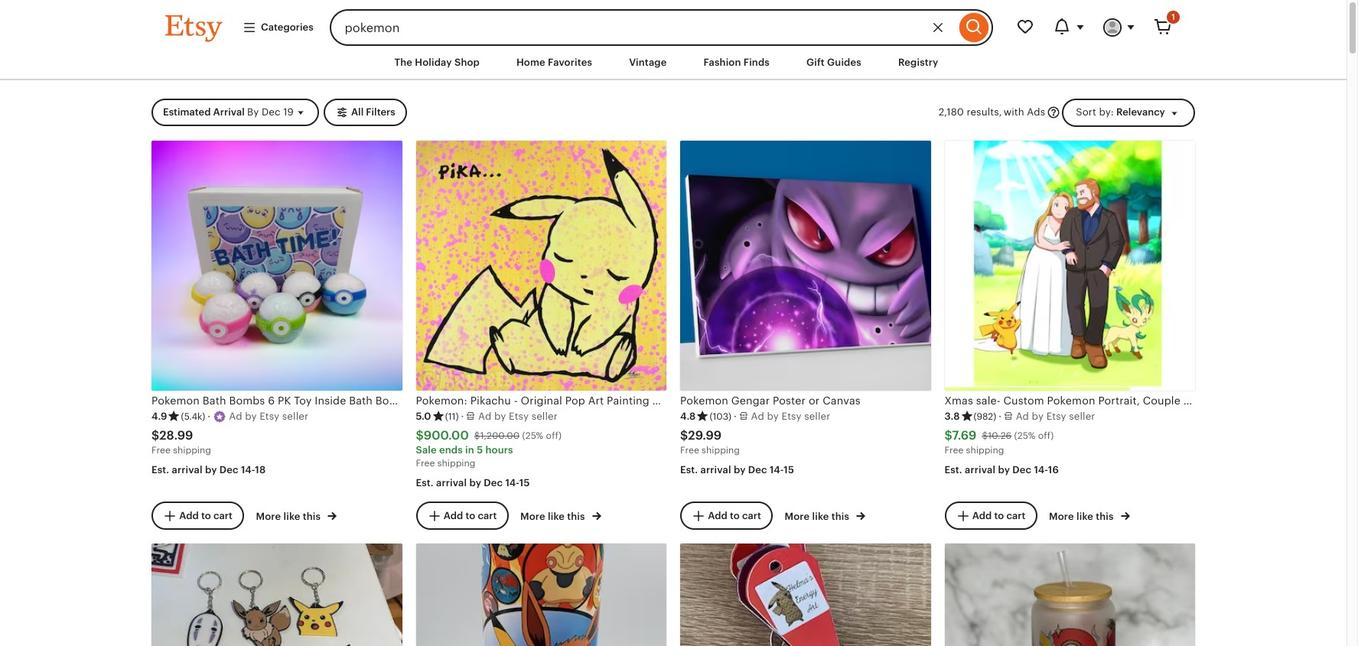 Task type: locate. For each thing, give the bounding box(es) containing it.
2,180 results,
[[939, 106, 1002, 118]]

categories button
[[231, 14, 325, 41]]

$ for 900.00
[[416, 428, 424, 443]]

more for 29.99
[[785, 511, 810, 522]]

0 horizontal spatial product video element
[[416, 544, 667, 647]]

2 like from the left
[[548, 511, 565, 522]]

free down 28.99
[[152, 446, 171, 457]]

add to cart for 7.69
[[973, 510, 1026, 522]]

this for 29.99
[[832, 511, 850, 522]]

(25% right 10.26
[[1015, 431, 1036, 441]]

$ down 4.9
[[152, 428, 159, 443]]

1 horizontal spatial toy
[[415, 395, 432, 407]]

arrival down ends
[[436, 477, 467, 489]]

pokemon up 4.9
[[152, 395, 200, 407]]

like for 900.00
[[548, 511, 565, 522]]

1 like from the left
[[284, 511, 300, 522]]

original
[[521, 395, 563, 407]]

by down the "$ 29.99 free shipping"
[[734, 464, 746, 476]]

nintendo
[[740, 395, 788, 407]]

2 · from the left
[[461, 411, 464, 422]]

·
[[208, 411, 211, 422], [461, 411, 464, 422], [734, 411, 737, 422], [999, 411, 1002, 422]]

kids,
[[518, 395, 544, 407]]

cart
[[213, 510, 233, 522], [478, 510, 497, 522], [742, 510, 761, 522], [1007, 510, 1026, 522]]

0 vertical spatial 15
[[784, 464, 794, 476]]

shipping down "29.99"
[[702, 446, 740, 457]]

add to cart button
[[152, 502, 244, 530], [416, 502, 508, 530], [680, 502, 773, 530], [945, 502, 1037, 530]]

arrival down $ 28.99 free shipping
[[172, 464, 203, 476]]

1 horizontal spatial product video element
[[945, 544, 1196, 647]]

free inside the $ 7.69 $ 10.26 (25% off) free shipping
[[945, 446, 964, 457]]

est. down 7.69
[[945, 464, 963, 476]]

4 add to cart button from the left
[[945, 502, 1037, 530]]

4 add to cart from the left
[[973, 510, 1026, 522]]

· right (5.4k)
[[208, 411, 211, 422]]

1 horizontal spatial -
[[733, 395, 737, 407]]

4 like from the left
[[1077, 511, 1094, 522]]

· right (982)
[[999, 411, 1002, 422]]

$ 28.99 free shipping
[[152, 428, 211, 457]]

add
[[179, 510, 199, 522], [444, 510, 463, 522], [708, 510, 728, 522], [973, 510, 992, 522]]

this
[[303, 511, 321, 522], [567, 511, 585, 522], [832, 511, 850, 522], [1096, 511, 1114, 522]]

$ inside $ 28.99 free shipping
[[152, 428, 159, 443]]

1 add from the left
[[179, 510, 199, 522]]

gift
[[807, 57, 825, 68]]

shipping down 28.99
[[173, 446, 211, 457]]

1 horizontal spatial pokemon
[[680, 395, 729, 407]]

menu bar
[[138, 46, 1209, 80]]

add down the "$ 29.99 free shipping"
[[708, 510, 728, 522]]

0 horizontal spatial off)
[[546, 431, 562, 441]]

900.00
[[424, 428, 469, 443]]

by down 5
[[470, 477, 481, 489]]

0 vertical spatial est. arrival by dec 14-15
[[680, 464, 794, 476]]

dec for 28.99
[[220, 464, 239, 476]]

3 bath from the left
[[435, 395, 459, 407]]

bombs left 6
[[229, 395, 265, 407]]

6
[[268, 395, 275, 407]]

2 add to cart button from the left
[[416, 502, 508, 530]]

bombs
[[229, 395, 265, 407], [376, 395, 412, 407], [462, 395, 498, 407]]

(25%
[[522, 431, 544, 441], [1015, 431, 1036, 441]]

$ down (982)
[[982, 431, 988, 441]]

surprised pikachu, onix, eevee pokémon, no-face, spirited away keychains & magnets image
[[152, 544, 402, 647]]

1 add to cart from the left
[[179, 510, 233, 522]]

(25% inside $ 900.00 $ 1,200.00 (25% off) sale ends in 5 hours free shipping
[[522, 431, 544, 441]]

1 vertical spatial est. arrival by dec 14-15
[[416, 477, 530, 489]]

4 to from the left
[[995, 510, 1004, 522]]

bombs left pokemon:
[[376, 395, 412, 407]]

shipping down ends
[[437, 459, 476, 470]]

by for 900.00
[[470, 477, 481, 489]]

2 more from the left
[[520, 511, 546, 522]]

add to cart button down the est. arrival by dec 14-18
[[152, 502, 244, 530]]

3 bombs from the left
[[462, 395, 498, 407]]

arrival for 29.99
[[701, 464, 731, 476]]

7.69
[[953, 428, 977, 443]]

to for 7.69
[[995, 510, 1004, 522]]

0 horizontal spatial (25%
[[522, 431, 544, 441]]

toy up 5.0
[[415, 395, 432, 407]]

1 vertical spatial by
[[653, 395, 665, 407]]

add to cart button down the "$ 29.99 free shipping"
[[680, 502, 773, 530]]

14- for 7.69
[[1034, 464, 1048, 476]]

vintage
[[629, 57, 667, 68]]

3 to from the left
[[730, 510, 740, 522]]

1 horizontal spatial by
[[653, 395, 665, 407]]

est. down sale
[[416, 477, 434, 489]]

4 more like this from the left
[[1049, 511, 1117, 522]]

fashion finds link
[[692, 49, 781, 77]]

add down the est. arrival by dec 14-16
[[973, 510, 992, 522]]

1 pokemon from the left
[[152, 395, 200, 407]]

4 add from the left
[[973, 510, 992, 522]]

arrival down the $ 7.69 $ 10.26 (25% off) free shipping
[[965, 464, 996, 476]]

1 vertical spatial 15
[[520, 477, 530, 489]]

est. arrival by dec 14-15 for 900.00
[[416, 477, 530, 489]]

all right the art
[[613, 395, 626, 407]]

1 horizontal spatial bombs
[[376, 395, 412, 407]]

3 this from the left
[[832, 511, 850, 522]]

14-
[[241, 464, 255, 476], [770, 464, 784, 476], [1034, 464, 1048, 476], [505, 477, 520, 489]]

bombs left for on the bottom left of the page
[[462, 395, 498, 407]]

dec for 7.69
[[1013, 464, 1032, 476]]

4 cart from the left
[[1007, 510, 1026, 522]]

4 this from the left
[[1096, 511, 1114, 522]]

add to cart button for 900.00
[[416, 502, 508, 530]]

game
[[824, 395, 854, 407]]

3.8
[[945, 411, 960, 422]]

(25% right 1,200.00
[[522, 431, 544, 441]]

2 off) from the left
[[1038, 431, 1054, 441]]

0 horizontal spatial toy
[[294, 395, 312, 407]]

hours
[[486, 445, 513, 457]]

dec for 900.00
[[484, 477, 503, 489]]

registry
[[898, 57, 939, 68]]

· right '(103)'
[[734, 411, 737, 422]]

1 cart from the left
[[213, 510, 233, 522]]

None search field
[[330, 9, 993, 46]]

est. for 28.99
[[152, 464, 169, 476]]

1 horizontal spatial (25%
[[1015, 431, 1036, 441]]

1 (25% from the left
[[522, 431, 544, 441]]

est. for 900.00
[[416, 477, 434, 489]]

free down sale
[[416, 459, 435, 470]]

inside
[[315, 395, 346, 407]]

2 more like this link from the left
[[520, 508, 602, 524]]

the
[[395, 57, 413, 68]]

4 · from the left
[[999, 411, 1002, 422]]

3 add to cart from the left
[[708, 510, 761, 522]]

$ inside the "$ 29.99 free shipping"
[[680, 428, 688, 443]]

add to cart button for 7.69
[[945, 502, 1037, 530]]

bath up (5.4k)
[[203, 395, 226, 407]]

-
[[514, 395, 518, 407], [733, 395, 737, 407]]

babes
[[668, 395, 700, 407]]

0 horizontal spatial bath
[[203, 395, 226, 407]]

4 more from the left
[[1049, 511, 1074, 522]]

0 vertical spatial all
[[351, 107, 364, 118]]

arrival down the "$ 29.99 free shipping"
[[701, 464, 731, 476]]

2 product video element from the left
[[945, 544, 1196, 647]]

2 cart from the left
[[478, 510, 497, 522]]

$ up sale
[[416, 428, 424, 443]]

2 (25% from the left
[[1015, 431, 1036, 441]]

this for 900.00
[[567, 511, 585, 522]]

add to cart for 29.99
[[708, 510, 761, 522]]

est.
[[152, 464, 169, 476], [680, 464, 698, 476], [945, 464, 963, 476], [416, 477, 434, 489]]

1 horizontal spatial off)
[[1038, 431, 1054, 441]]

dec left 18
[[220, 464, 239, 476]]

- right kopp
[[733, 395, 737, 407]]

4 more like this link from the left
[[1049, 508, 1130, 524]]

by left the babes
[[653, 395, 665, 407]]

1 more like this from the left
[[256, 511, 323, 522]]

1 bombs from the left
[[229, 395, 265, 407]]

pokemon up 4.8
[[680, 395, 729, 407]]

est. down $ 28.99 free shipping
[[152, 464, 169, 476]]

all left the filters
[[351, 107, 364, 118]]

add to cart button down the est. arrival by dec 14-16
[[945, 502, 1037, 530]]

pokemon keychains image
[[680, 544, 931, 647]]

0 horizontal spatial bombs
[[229, 395, 265, 407]]

3 more like this link from the left
[[785, 508, 866, 524]]

1 to from the left
[[201, 510, 211, 522]]

home
[[517, 57, 546, 68]]

5.0
[[416, 411, 431, 422]]

pokemon bath bombs 6 pk toy inside bath bombs toy bath bombs for kids, catch them all image
[[152, 141, 402, 391]]

more
[[256, 511, 281, 522], [520, 511, 546, 522], [785, 511, 810, 522], [1049, 511, 1074, 522]]

shipping down 10.26
[[966, 446, 1005, 457]]

28.99
[[159, 428, 193, 443]]

xmas sale- custom pokemon portrait, couple portrait, girlfriend boyfriend gift, family portrait, anniversary birthday gift, christmas gift image
[[945, 141, 1196, 391]]

more like this link
[[256, 508, 337, 524], [520, 508, 602, 524], [785, 508, 866, 524], [1049, 508, 1130, 524]]

off) down catch
[[546, 431, 562, 441]]

add to cart
[[179, 510, 233, 522], [444, 510, 497, 522], [708, 510, 761, 522], [973, 510, 1026, 522]]

vintage link
[[618, 49, 678, 77]]

add for 900.00
[[444, 510, 463, 522]]

· right (11)
[[461, 411, 464, 422]]

more like this link for 900.00
[[520, 508, 602, 524]]

off) inside $ 900.00 $ 1,200.00 (25% off) sale ends in 5 hours free shipping
[[546, 431, 562, 441]]

est. arrival by dec 14-15 down the in
[[416, 477, 530, 489]]

like
[[284, 511, 300, 522], [548, 511, 565, 522], [812, 511, 829, 522], [1077, 511, 1094, 522]]

0 horizontal spatial all
[[351, 107, 364, 118]]

2 to from the left
[[466, 510, 475, 522]]

15 down $ 900.00 $ 1,200.00 (25% off) sale ends in 5 hours free shipping
[[520, 477, 530, 489]]

dec down the hours
[[484, 477, 503, 489]]

19
[[283, 107, 294, 118]]

$ 900.00 $ 1,200.00 (25% off) sale ends in 5 hours free shipping
[[416, 428, 562, 470]]

bath right inside
[[349, 395, 373, 407]]

2,180
[[939, 106, 964, 118]]

free inside $ 28.99 free shipping
[[152, 446, 171, 457]]

15 for 29.99
[[784, 464, 794, 476]]

0 horizontal spatial 15
[[520, 477, 530, 489]]

0 horizontal spatial by
[[247, 107, 259, 118]]

arrival
[[213, 107, 245, 118]]

2 this from the left
[[567, 511, 585, 522]]

15 down poster
[[784, 464, 794, 476]]

bath
[[203, 395, 226, 407], [349, 395, 373, 407], [435, 395, 459, 407]]

- left kids,
[[514, 395, 518, 407]]

3 add from the left
[[708, 510, 728, 522]]

favorites
[[548, 57, 593, 68]]

for
[[501, 395, 515, 407]]

3 more from the left
[[785, 511, 810, 522]]

2 add to cart from the left
[[444, 510, 497, 522]]

categories
[[261, 21, 314, 33]]

2 pokemon from the left
[[680, 395, 729, 407]]

1 vertical spatial all
[[613, 395, 626, 407]]

this for 28.99
[[303, 511, 321, 522]]

product video element for pokemon in pokeball 16 oz iced coffee cup image
[[945, 544, 1196, 647]]

1 horizontal spatial 15
[[784, 464, 794, 476]]

this for 7.69
[[1096, 511, 1114, 522]]

0 horizontal spatial est. arrival by dec 14-15
[[416, 477, 530, 489]]

1 horizontal spatial bath
[[349, 395, 373, 407]]

3 more like this from the left
[[785, 511, 852, 522]]

2 horizontal spatial bath
[[435, 395, 459, 407]]

est. arrival by dec 14-15 down the "$ 29.99 free shipping"
[[680, 464, 794, 476]]

1 more from the left
[[256, 511, 281, 522]]

14- for 900.00
[[505, 477, 520, 489]]

product video element
[[416, 544, 667, 647], [945, 544, 1196, 647]]

2 horizontal spatial bombs
[[462, 395, 498, 407]]

pokemon for 29.99
[[680, 395, 729, 407]]

est. for 29.99
[[680, 464, 698, 476]]

1 horizontal spatial est. arrival by dec 14-15
[[680, 464, 794, 476]]

bath up (11)
[[435, 395, 459, 407]]

by down the $ 7.69 $ 10.26 (25% off) free shipping
[[998, 464, 1010, 476]]

shipping inside $ 900.00 $ 1,200.00 (25% off) sale ends in 5 hours free shipping
[[437, 459, 476, 470]]

14- for 28.99
[[241, 464, 255, 476]]

(25% for 7.69
[[1015, 431, 1036, 441]]

more for 7.69
[[1049, 511, 1074, 522]]

shipping inside the "$ 29.99 free shipping"
[[702, 446, 740, 457]]

1 off) from the left
[[546, 431, 562, 441]]

18
[[255, 464, 266, 476]]

toy
[[294, 395, 312, 407], [415, 395, 432, 407]]

pokemon: pikachu - original pop art painting by babes kopp - nintendo video game portrait image
[[416, 141, 667, 391]]

$ down 4.8
[[680, 428, 688, 443]]

more for 900.00
[[520, 511, 546, 522]]

0 horizontal spatial -
[[514, 395, 518, 407]]

all
[[351, 107, 364, 118], [613, 395, 626, 407]]

1 more like this link from the left
[[256, 508, 337, 524]]

$
[[152, 428, 159, 443], [416, 428, 424, 443], [680, 428, 688, 443], [945, 428, 953, 443], [474, 431, 480, 441], [982, 431, 988, 441]]

more like this
[[256, 511, 323, 522], [520, 511, 588, 522], [785, 511, 852, 522], [1049, 511, 1117, 522]]

art
[[588, 395, 604, 407]]

add down ends
[[444, 510, 463, 522]]

pokemon sublimation tumbler image
[[416, 544, 667, 647]]

the holiday shop
[[395, 57, 480, 68]]

1 product video element from the left
[[416, 544, 667, 647]]

by right "arrival"
[[247, 107, 259, 118]]

toy right pk
[[294, 395, 312, 407]]

add to cart button down the in
[[416, 502, 508, 530]]

(25% for 900.00
[[522, 431, 544, 441]]

dec down 'nintendo'
[[748, 464, 767, 476]]

3 cart from the left
[[742, 510, 761, 522]]

3 add to cart button from the left
[[680, 502, 773, 530]]

$ for 28.99
[[152, 428, 159, 443]]

est. for 7.69
[[945, 464, 963, 476]]

free down 7.69
[[945, 446, 964, 457]]

relevancy
[[1117, 107, 1166, 118]]

categories banner
[[138, 0, 1209, 46]]

off) inside the $ 7.69 $ 10.26 (25% off) free shipping
[[1038, 431, 1054, 441]]

1 toy from the left
[[294, 395, 312, 407]]

3 · from the left
[[734, 411, 737, 422]]

like for 29.99
[[812, 511, 829, 522]]

off) for 900.00
[[546, 431, 562, 441]]

2 more like this from the left
[[520, 511, 588, 522]]

(103)
[[710, 411, 732, 422]]

free down "29.99"
[[680, 446, 699, 457]]

16
[[1048, 464, 1059, 476]]

pokemon
[[152, 395, 200, 407], [680, 395, 729, 407]]

(982)
[[974, 411, 997, 422]]

dec for 29.99
[[748, 464, 767, 476]]

est. down the "$ 29.99 free shipping"
[[680, 464, 698, 476]]

3 like from the left
[[812, 511, 829, 522]]

est. arrival by dec 14-18
[[152, 464, 266, 476]]

1 add to cart button from the left
[[152, 502, 244, 530]]

to
[[201, 510, 211, 522], [466, 510, 475, 522], [730, 510, 740, 522], [995, 510, 1004, 522]]

ends
[[439, 445, 463, 457]]

1 this from the left
[[303, 511, 321, 522]]

shipping
[[173, 446, 211, 457], [702, 446, 740, 457], [966, 446, 1005, 457], [437, 459, 476, 470]]

1 · from the left
[[208, 411, 211, 422]]

add for 7.69
[[973, 510, 992, 522]]

$ down 3.8
[[945, 428, 953, 443]]

like for 28.99
[[284, 511, 300, 522]]

add to cart button for 28.99
[[152, 502, 244, 530]]

off)
[[546, 431, 562, 441], [1038, 431, 1054, 441]]

by
[[205, 464, 217, 476], [734, 464, 746, 476], [998, 464, 1010, 476], [470, 477, 481, 489]]

by down $ 28.99 free shipping
[[205, 464, 217, 476]]

all filters
[[351, 107, 396, 118]]

1 bath from the left
[[203, 395, 226, 407]]

dec
[[262, 107, 281, 118], [220, 464, 239, 476], [748, 464, 767, 476], [1013, 464, 1032, 476], [484, 477, 503, 489]]

shipping inside $ 28.99 free shipping
[[173, 446, 211, 457]]

(25% inside the $ 7.69 $ 10.26 (25% off) free shipping
[[1015, 431, 1036, 441]]

add down the est. arrival by dec 14-18
[[179, 510, 199, 522]]

them
[[581, 395, 610, 407]]

est. arrival by dec 14-15
[[680, 464, 794, 476], [416, 477, 530, 489]]

· for 28.99
[[208, 411, 211, 422]]

arrival for 7.69
[[965, 464, 996, 476]]

dec left the 16
[[1013, 464, 1032, 476]]

0 horizontal spatial pokemon
[[152, 395, 200, 407]]

off) up the 16
[[1038, 431, 1054, 441]]

cart for 900.00
[[478, 510, 497, 522]]

2 add from the left
[[444, 510, 463, 522]]



Task type: describe. For each thing, give the bounding box(es) containing it.
video
[[791, 395, 821, 407]]

Search for anything text field
[[330, 9, 956, 46]]

filters
[[366, 107, 396, 118]]

2 bombs from the left
[[376, 395, 412, 407]]

with
[[1004, 106, 1025, 118]]

add to cart for 900.00
[[444, 510, 497, 522]]

pikachu
[[470, 395, 511, 407]]

fashion finds
[[704, 57, 770, 68]]

painting
[[607, 395, 650, 407]]

more like this for 28.99
[[256, 511, 323, 522]]

estimated arrival by dec 19
[[163, 107, 294, 118]]

pokemon for 28.99
[[152, 395, 200, 407]]

the holiday shop link
[[383, 49, 491, 77]]

pk
[[278, 395, 291, 407]]

more for 28.99
[[256, 511, 281, 522]]

more like this for 900.00
[[520, 511, 588, 522]]

pokemon bath bombs 6 pk toy inside bath bombs toy bath bombs for kids, catch them all
[[152, 395, 626, 407]]

1 - from the left
[[514, 395, 518, 407]]

shipping inside the $ 7.69 $ 10.26 (25% off) free shipping
[[966, 446, 1005, 457]]

portrait
[[857, 395, 896, 407]]

registry link
[[887, 49, 950, 77]]

canvas
[[823, 395, 861, 407]]

fashion
[[704, 57, 741, 68]]

0 vertical spatial by
[[247, 107, 259, 118]]

shop
[[455, 57, 480, 68]]

all inside button
[[351, 107, 364, 118]]

sale
[[416, 445, 437, 457]]

est. arrival by dec 14-16
[[945, 464, 1059, 476]]

$ up 5
[[474, 431, 480, 441]]

results,
[[967, 106, 1002, 118]]

sort by: relevancy
[[1076, 107, 1166, 118]]

(11)
[[445, 411, 459, 422]]

$ 29.99 free shipping
[[680, 428, 740, 457]]

4.8
[[680, 411, 696, 422]]

10.26
[[988, 431, 1012, 441]]

all filters button
[[324, 99, 407, 127]]

gengar
[[732, 395, 770, 407]]

5
[[477, 445, 483, 457]]

· for 7.69
[[999, 411, 1002, 422]]

pokemon: pikachu - original pop art painting by babes kopp - nintendo video game portrait
[[416, 395, 896, 407]]

or
[[809, 395, 820, 407]]

like for 7.69
[[1077, 511, 1094, 522]]

$ for 7.69
[[945, 428, 953, 443]]

add for 29.99
[[708, 510, 728, 522]]

more like this for 7.69
[[1049, 511, 1117, 522]]

more like this link for 29.99
[[785, 508, 866, 524]]

dec left 19
[[262, 107, 281, 118]]

· for 900.00
[[461, 411, 464, 422]]

product video element for pokemon sublimation tumbler image
[[416, 544, 667, 647]]

home favorites link
[[505, 49, 604, 77]]

2 - from the left
[[733, 395, 737, 407]]

by for 7.69
[[998, 464, 1010, 476]]

1 link
[[1145, 9, 1182, 46]]

cart for 28.99
[[213, 510, 233, 522]]

cart for 7.69
[[1007, 510, 1026, 522]]

poster
[[773, 395, 806, 407]]

add to cart for 28.99
[[179, 510, 233, 522]]

est. arrival by dec 14-15 for 29.99
[[680, 464, 794, 476]]

pokemon:
[[416, 395, 468, 407]]

sort
[[1076, 107, 1097, 118]]

by:
[[1099, 107, 1114, 118]]

finds
[[744, 57, 770, 68]]

free inside $ 900.00 $ 1,200.00 (25% off) sale ends in 5 hours free shipping
[[416, 459, 435, 470]]

pokemon gengar poster or canvas
[[680, 395, 861, 407]]

gift guides link
[[795, 49, 873, 77]]

$ 7.69 $ 10.26 (25% off) free shipping
[[945, 428, 1054, 457]]

none search field inside the categories banner
[[330, 9, 993, 46]]

14- for 29.99
[[770, 464, 784, 476]]

to for 28.99
[[201, 510, 211, 522]]

2 bath from the left
[[349, 395, 373, 407]]

pokemon in pokeball 16 oz iced coffee cup image
[[945, 544, 1196, 647]]

15 for 900.00
[[520, 477, 530, 489]]

pokemon gengar poster or canvas image
[[680, 141, 931, 391]]

estimated
[[163, 107, 211, 118]]

1
[[1172, 12, 1176, 21]]

arrival for 900.00
[[436, 477, 467, 489]]

menu bar containing the holiday shop
[[138, 46, 1209, 80]]

more like this for 29.99
[[785, 511, 852, 522]]

more like this link for 7.69
[[1049, 508, 1130, 524]]

29.99
[[688, 428, 722, 443]]

add to cart button for 29.99
[[680, 502, 773, 530]]

with ads
[[1004, 106, 1046, 118]]

by for 28.99
[[205, 464, 217, 476]]

by for 29.99
[[734, 464, 746, 476]]

ads
[[1027, 106, 1046, 118]]

4.9
[[152, 411, 167, 422]]

home favorites
[[517, 57, 593, 68]]

(5.4k)
[[181, 411, 205, 422]]

$ for 29.99
[[680, 428, 688, 443]]

kopp
[[703, 395, 730, 407]]

free inside the "$ 29.99 free shipping"
[[680, 446, 699, 457]]

catch
[[547, 395, 578, 407]]

holiday
[[415, 57, 452, 68]]

pop
[[565, 395, 585, 407]]

more like this link for 28.99
[[256, 508, 337, 524]]

off) for 7.69
[[1038, 431, 1054, 441]]

arrival for 28.99
[[172, 464, 203, 476]]

in
[[465, 445, 474, 457]]

guides
[[827, 57, 862, 68]]

to for 900.00
[[466, 510, 475, 522]]

add for 28.99
[[179, 510, 199, 522]]

1,200.00
[[480, 431, 520, 441]]

cart for 29.99
[[742, 510, 761, 522]]

2 toy from the left
[[415, 395, 432, 407]]

1 horizontal spatial all
[[613, 395, 626, 407]]

gift guides
[[807, 57, 862, 68]]

to for 29.99
[[730, 510, 740, 522]]



Task type: vqa. For each thing, say whether or not it's contained in the screenshot.
available within the MagnoliaMarsh $ 18.00 Only 2 available and it's in 2 people's carts
no



